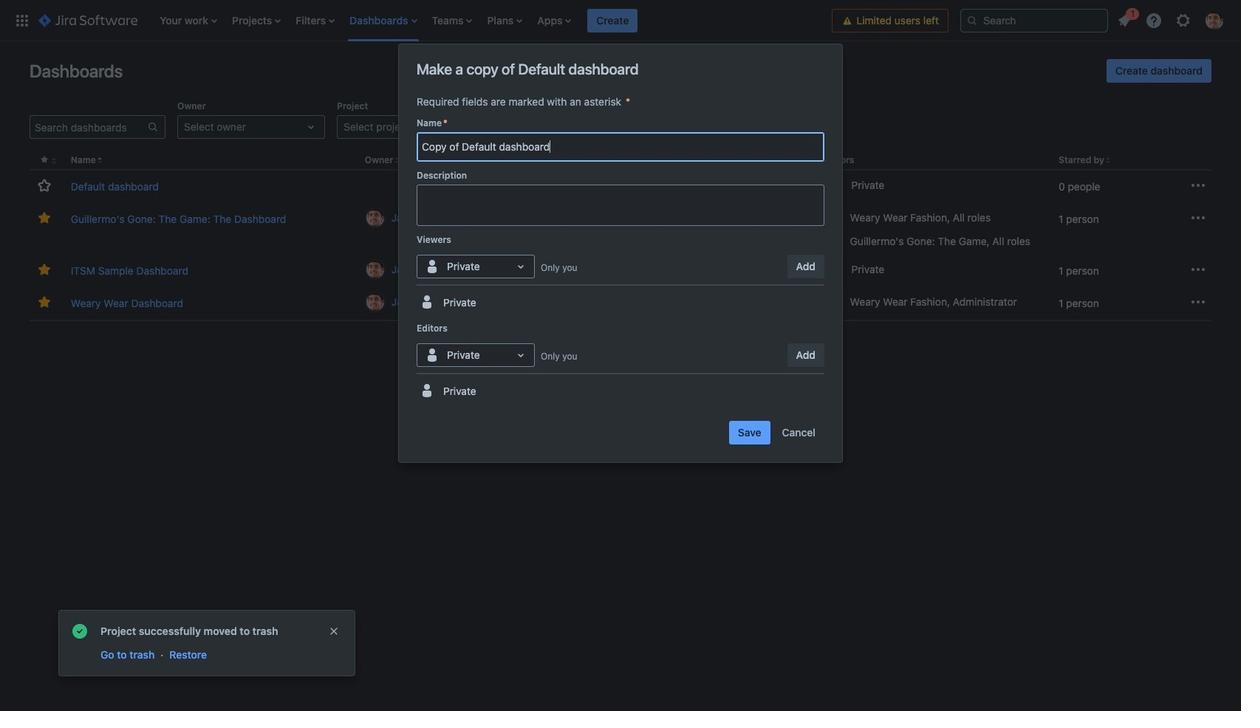 Task type: locate. For each thing, give the bounding box(es) containing it.
None text field
[[423, 259, 426, 274], [423, 348, 426, 363], [423, 259, 426, 274], [423, 348, 426, 363]]

None text field
[[417, 185, 824, 226]]

banner
[[0, 0, 1241, 41]]

None field
[[417, 134, 824, 160]]

list item
[[155, 0, 222, 41], [228, 0, 285, 41], [291, 0, 339, 41], [345, 0, 421, 41], [427, 0, 477, 41], [483, 0, 527, 41], [533, 0, 576, 41], [588, 0, 638, 41], [1111, 6, 1139, 32]]

None search field
[[960, 8, 1108, 32]]

jira software image
[[38, 11, 138, 29], [38, 11, 138, 29]]

list
[[152, 0, 832, 41], [1111, 6, 1232, 34]]

group
[[729, 421, 824, 445]]

open image
[[302, 118, 320, 136], [462, 118, 479, 136], [512, 258, 530, 276], [512, 346, 530, 364]]

alert
[[59, 611, 355, 676]]

star guillermo's gone: the game: the dashboard image
[[35, 209, 53, 227]]



Task type: vqa. For each thing, say whether or not it's contained in the screenshot.
text field
yes



Task type: describe. For each thing, give the bounding box(es) containing it.
Search field
[[960, 8, 1108, 32]]

dismiss image
[[328, 626, 340, 637]]

open image
[[621, 118, 639, 136]]

Search dashboards text field
[[30, 117, 147, 137]]

star weary wear dashboard image
[[35, 293, 53, 311]]

star default dashboard image
[[35, 177, 53, 194]]

star itsm sample dashboard image
[[35, 261, 53, 279]]

search image
[[966, 14, 978, 26]]

0 horizontal spatial list
[[152, 0, 832, 41]]

1 horizontal spatial list
[[1111, 6, 1232, 34]]

primary element
[[9, 0, 832, 41]]

list item inside list
[[1111, 6, 1139, 32]]

success image
[[71, 623, 89, 640]]

dashboards details element
[[30, 151, 1211, 321]]



